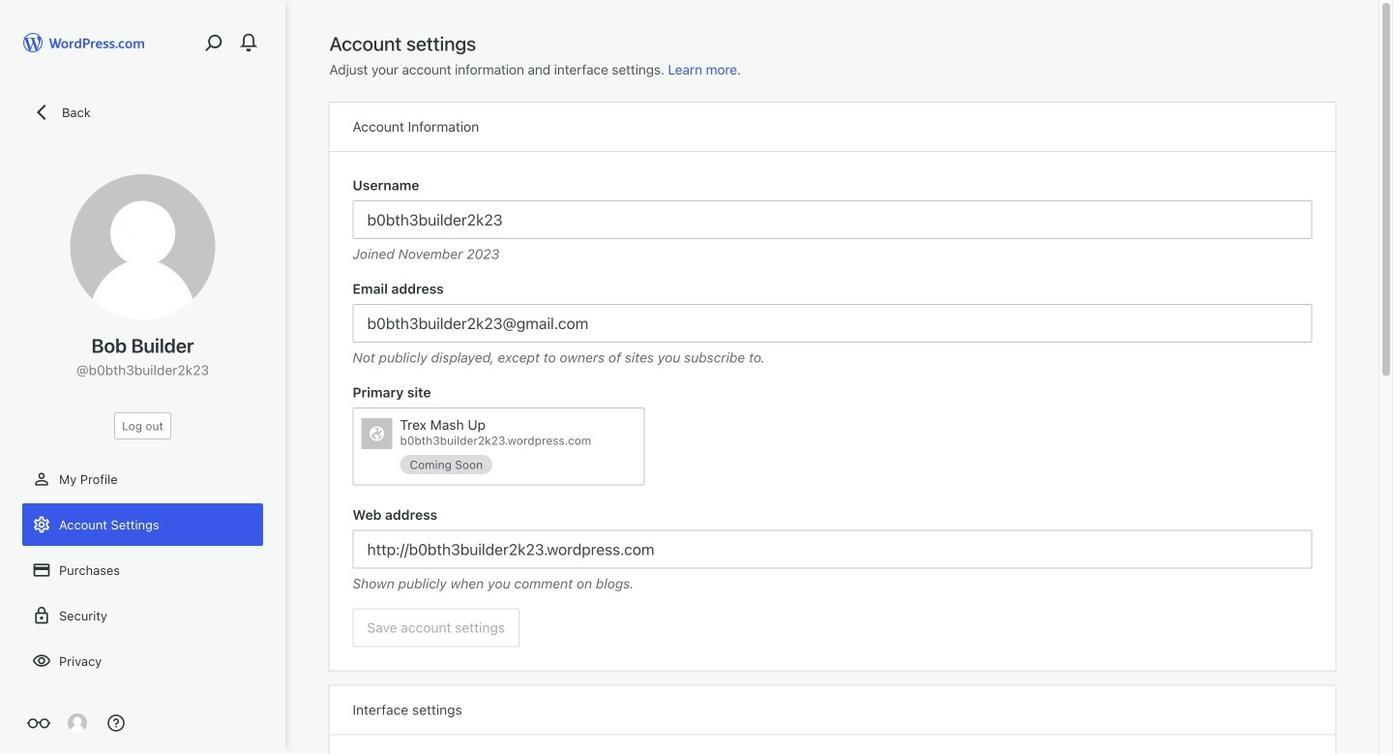Task type: vqa. For each thing, say whether or not it's contained in the screenshot.
30 to the top
no



Task type: describe. For each thing, give the bounding box(es) containing it.
reader image
[[27, 711, 50, 735]]

2 group from the top
[[353, 279, 1313, 368]]

settings image
[[32, 515, 51, 534]]



Task type: locate. For each thing, give the bounding box(es) containing it.
bob builder image
[[70, 174, 215, 319], [68, 713, 87, 733]]

visibility image
[[32, 651, 51, 671]]

None url field
[[353, 530, 1313, 569]]

main content
[[330, 31, 1336, 754]]

lock image
[[32, 606, 51, 625]]

4 group from the top
[[353, 505, 1313, 594]]

0 vertical spatial bob builder image
[[70, 174, 215, 319]]

group
[[353, 175, 1313, 264], [353, 279, 1313, 368], [353, 382, 1313, 485], [353, 505, 1313, 594]]

1 group from the top
[[353, 175, 1313, 264]]

3 group from the top
[[353, 382, 1313, 485]]

None text field
[[353, 200, 1313, 239], [353, 304, 1313, 343], [353, 200, 1313, 239], [353, 304, 1313, 343]]

1 vertical spatial bob builder image
[[68, 713, 87, 733]]

person image
[[32, 469, 51, 489]]

credit_card image
[[32, 560, 51, 580]]



